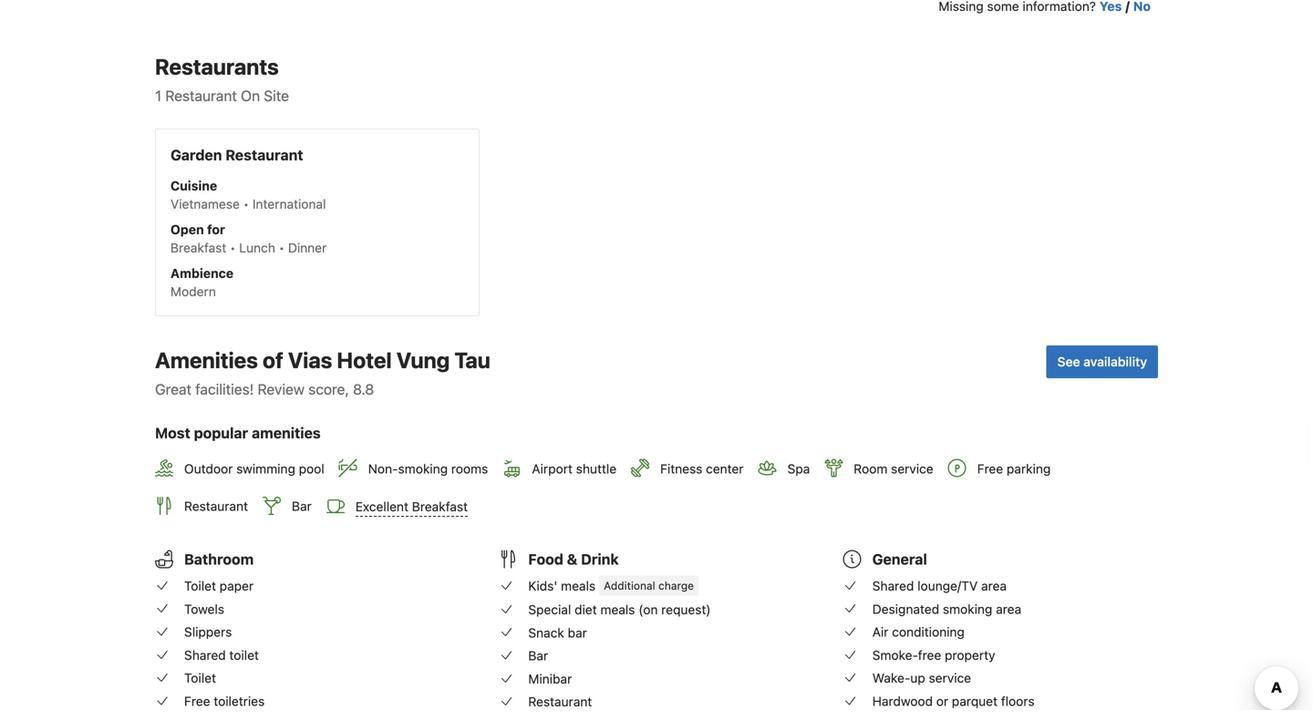 Task type: describe. For each thing, give the bounding box(es) containing it.
charge
[[658, 580, 694, 592]]

cuisine
[[171, 178, 217, 193]]

drink
[[581, 551, 619, 568]]

most
[[155, 425, 190, 442]]

lunch
[[239, 240, 275, 255]]

airport shuttle
[[532, 461, 617, 476]]

for
[[207, 222, 225, 237]]

smoke-free property
[[872, 648, 995, 663]]

open
[[171, 222, 204, 237]]

rooms
[[451, 461, 488, 476]]

bathroom
[[184, 551, 254, 568]]

ambience
[[171, 266, 234, 281]]

outdoor
[[184, 461, 233, 476]]

kids'
[[528, 579, 557, 594]]

see availability
[[1057, 354, 1147, 369]]

snack bar
[[528, 625, 587, 640]]

non-
[[368, 461, 398, 476]]

parquet
[[952, 694, 998, 709]]

shuttle
[[576, 461, 617, 476]]

designated
[[872, 602, 939, 617]]

shared toilet
[[184, 648, 259, 663]]

excellent
[[355, 499, 409, 514]]

1
[[155, 87, 162, 104]]

2 horizontal spatial •
[[279, 240, 285, 255]]

dinner
[[288, 240, 327, 255]]

site
[[264, 87, 289, 104]]

slippers
[[184, 625, 232, 640]]

wake-up service
[[872, 671, 971, 686]]

food
[[528, 551, 563, 568]]

minibar
[[528, 672, 572, 687]]

availability
[[1084, 354, 1147, 369]]

smoke-
[[872, 648, 918, 663]]

cuisine vietnamese • international
[[171, 178, 326, 212]]

vias
[[288, 347, 332, 373]]

spa
[[787, 461, 810, 476]]

fitness center
[[660, 461, 744, 476]]

garden restaurant
[[171, 146, 303, 164]]

restaurant inside restaurants 1 restaurant on site
[[165, 87, 237, 104]]

free
[[918, 648, 941, 663]]

area for shared lounge/tv area
[[981, 579, 1007, 594]]

conditioning
[[892, 625, 965, 640]]

hotel
[[337, 347, 392, 373]]

on
[[241, 87, 260, 104]]

area for designated smoking area
[[996, 602, 1021, 617]]

ambience modern
[[171, 266, 234, 299]]

swimming
[[236, 461, 295, 476]]

(on
[[639, 602, 658, 617]]

special diet meals (on request)
[[528, 602, 711, 617]]

8.8
[[353, 381, 374, 398]]

non-smoking rooms
[[368, 461, 488, 476]]

0 horizontal spatial •
[[230, 240, 236, 255]]

breakfast inside open for breakfast • lunch • dinner
[[171, 240, 226, 255]]

amenities of vias hotel vung tau great facilities! review score, 8.8
[[155, 347, 490, 398]]

general
[[872, 551, 927, 568]]

&
[[567, 551, 578, 568]]

bar
[[568, 625, 587, 640]]

floors
[[1001, 694, 1035, 709]]

1 horizontal spatial bar
[[528, 648, 548, 664]]

toiletries
[[214, 694, 265, 709]]

of
[[263, 347, 283, 373]]

open for breakfast • lunch • dinner
[[171, 222, 327, 255]]

diet
[[575, 602, 597, 617]]

restaurant up cuisine vietnamese • international on the left top
[[226, 146, 303, 164]]

vung
[[396, 347, 450, 373]]

air conditioning
[[872, 625, 965, 640]]

see availability button
[[1047, 346, 1158, 378]]

designated smoking area
[[872, 602, 1021, 617]]

property
[[945, 648, 995, 663]]

smoking for designated
[[943, 602, 993, 617]]

toilet for toilet
[[184, 671, 216, 686]]

paper
[[220, 579, 254, 594]]

0 horizontal spatial bar
[[292, 499, 312, 514]]

great
[[155, 381, 192, 398]]

request)
[[661, 602, 711, 617]]

score,
[[308, 381, 349, 398]]

1 vertical spatial service
[[929, 671, 971, 686]]

popular
[[194, 425, 248, 442]]



Task type: vqa. For each thing, say whether or not it's contained in the screenshot.
the Meet & Greet included
no



Task type: locate. For each thing, give the bounding box(es) containing it.
smoking up the excellent breakfast
[[398, 461, 448, 476]]

1 horizontal spatial shared
[[872, 579, 914, 594]]

towels
[[184, 602, 224, 617]]

0 horizontal spatial meals
[[561, 579, 596, 594]]

shared lounge/tv area
[[872, 579, 1007, 594]]

shared for shared lounge/tv area
[[872, 579, 914, 594]]

smoking for non-
[[398, 461, 448, 476]]

breakfast
[[171, 240, 226, 255], [412, 499, 468, 514]]

restaurant down the minibar
[[528, 695, 592, 710]]

pool
[[299, 461, 324, 476]]

free for free parking
[[977, 461, 1003, 476]]

0 vertical spatial free
[[977, 461, 1003, 476]]

hardwood or parquet floors
[[872, 694, 1035, 709]]

review
[[258, 381, 305, 398]]

parking
[[1007, 461, 1051, 476]]

room
[[854, 461, 888, 476]]

fitness
[[660, 461, 702, 476]]

special
[[528, 602, 571, 617]]

smoking
[[398, 461, 448, 476], [943, 602, 993, 617]]

1 vertical spatial shared
[[184, 648, 226, 663]]

• up open for breakfast • lunch • dinner
[[243, 197, 249, 212]]

area down shared lounge/tv area
[[996, 602, 1021, 617]]

air
[[872, 625, 889, 640]]

shared up designated at the right bottom
[[872, 579, 914, 594]]

international
[[253, 197, 326, 212]]

free left 'parking'
[[977, 461, 1003, 476]]

restaurant down outdoor
[[184, 499, 248, 514]]

bar down snack
[[528, 648, 548, 664]]

excellent breakfast
[[355, 499, 468, 514]]

up
[[910, 671, 925, 686]]

0 horizontal spatial free
[[184, 694, 210, 709]]

1 vertical spatial free
[[184, 694, 210, 709]]

service
[[891, 461, 933, 476], [929, 671, 971, 686]]

smoking down lounge/tv
[[943, 602, 993, 617]]

toilet paper
[[184, 579, 254, 594]]

0 vertical spatial meals
[[561, 579, 596, 594]]

1 vertical spatial toilet
[[184, 671, 216, 686]]

airport
[[532, 461, 573, 476]]

1 vertical spatial smoking
[[943, 602, 993, 617]]

1 horizontal spatial •
[[243, 197, 249, 212]]

see
[[1057, 354, 1080, 369]]

additional
[[604, 580, 655, 592]]

1 vertical spatial bar
[[528, 648, 548, 664]]

1 horizontal spatial meals
[[600, 602, 635, 617]]

0 vertical spatial area
[[981, 579, 1007, 594]]

service right "room"
[[891, 461, 933, 476]]

free left toiletries
[[184, 694, 210, 709]]

lounge/tv
[[918, 579, 978, 594]]

snack
[[528, 625, 564, 640]]

0 horizontal spatial shared
[[184, 648, 226, 663]]

1 vertical spatial breakfast
[[412, 499, 468, 514]]

service up hardwood or parquet floors
[[929, 671, 971, 686]]

restaurant
[[165, 87, 237, 104], [226, 146, 303, 164], [184, 499, 248, 514], [528, 695, 592, 710]]

meals up diet
[[561, 579, 596, 594]]

breakfast down the non-smoking rooms
[[412, 499, 468, 514]]

free toiletries
[[184, 694, 265, 709]]

•
[[243, 197, 249, 212], [230, 240, 236, 255], [279, 240, 285, 255]]

room service
[[854, 461, 933, 476]]

1 horizontal spatial free
[[977, 461, 1003, 476]]

toilet down the shared toilet
[[184, 671, 216, 686]]

meals down kids' meals additional charge
[[600, 602, 635, 617]]

• left lunch
[[230, 240, 236, 255]]

restaurants 1 restaurant on site
[[155, 54, 289, 104]]

1 vertical spatial meals
[[600, 602, 635, 617]]

0 vertical spatial toilet
[[184, 579, 216, 594]]

or
[[936, 694, 948, 709]]

0 vertical spatial smoking
[[398, 461, 448, 476]]

restaurants
[[155, 54, 279, 79]]

toilet
[[184, 579, 216, 594], [184, 671, 216, 686]]

center
[[706, 461, 744, 476]]

garden
[[171, 146, 222, 164]]

breakfast down "open"
[[171, 240, 226, 255]]

0 vertical spatial breakfast
[[171, 240, 226, 255]]

food & drink
[[528, 551, 619, 568]]

facilities!
[[195, 381, 254, 398]]

amenities
[[252, 425, 321, 442]]

bar
[[292, 499, 312, 514], [528, 648, 548, 664]]

• inside cuisine vietnamese • international
[[243, 197, 249, 212]]

2 toilet from the top
[[184, 671, 216, 686]]

most popular amenities
[[155, 425, 321, 442]]

bar down pool
[[292, 499, 312, 514]]

shared
[[872, 579, 914, 594], [184, 648, 226, 663]]

• right lunch
[[279, 240, 285, 255]]

toilet for toilet paper
[[184, 579, 216, 594]]

tau
[[454, 347, 490, 373]]

modern
[[171, 284, 216, 299]]

area right lounge/tv
[[981, 579, 1007, 594]]

kids' meals additional charge
[[528, 579, 694, 594]]

toilet up towels
[[184, 579, 216, 594]]

0 vertical spatial bar
[[292, 499, 312, 514]]

shared down slippers at the left of the page
[[184, 648, 226, 663]]

1 toilet from the top
[[184, 579, 216, 594]]

0 vertical spatial shared
[[872, 579, 914, 594]]

restaurant down restaurants
[[165, 87, 237, 104]]

hardwood
[[872, 694, 933, 709]]

0 horizontal spatial smoking
[[398, 461, 448, 476]]

0 vertical spatial service
[[891, 461, 933, 476]]

vietnamese
[[171, 197, 240, 212]]

amenities
[[155, 347, 258, 373]]

shared for shared toilet
[[184, 648, 226, 663]]

outdoor swimming pool
[[184, 461, 324, 476]]

1 horizontal spatial breakfast
[[412, 499, 468, 514]]

1 horizontal spatial smoking
[[943, 602, 993, 617]]

toilet
[[229, 648, 259, 663]]

free parking
[[977, 461, 1051, 476]]

free for free toiletries
[[184, 694, 210, 709]]

1 vertical spatial area
[[996, 602, 1021, 617]]

area
[[981, 579, 1007, 594], [996, 602, 1021, 617]]

free
[[977, 461, 1003, 476], [184, 694, 210, 709]]

0 horizontal spatial breakfast
[[171, 240, 226, 255]]



